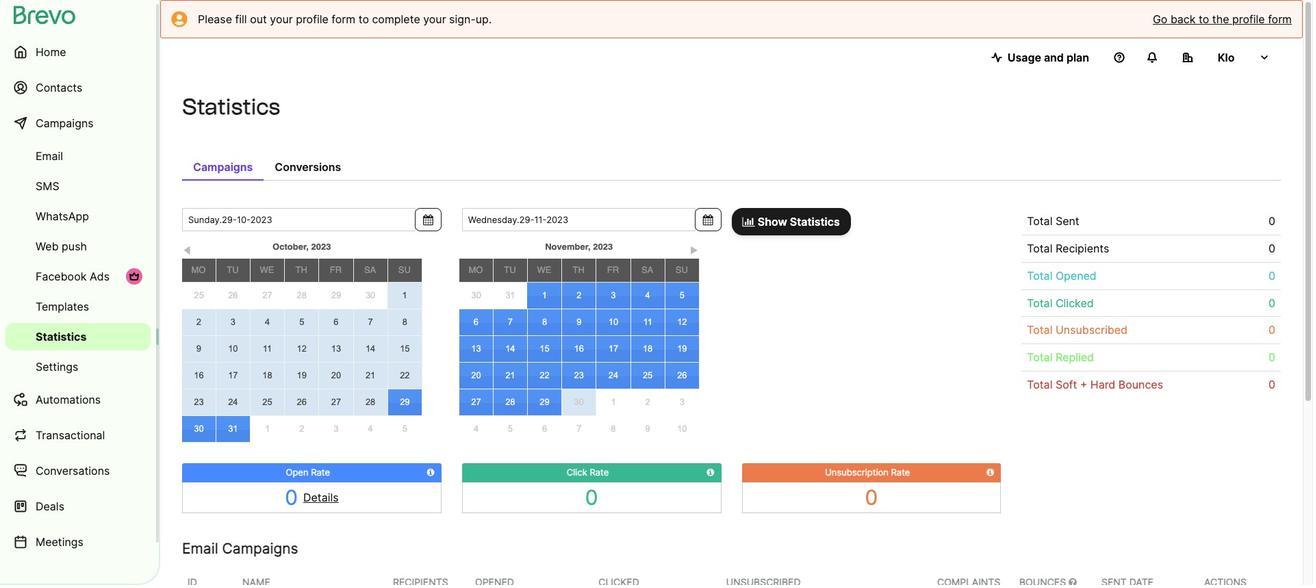 Task type: describe. For each thing, give the bounding box(es) containing it.
email link
[[5, 142, 151, 170]]

clicked
[[1056, 296, 1094, 310]]

total for total soft + hard bounces
[[1027, 378, 1053, 392]]

we for 1
[[537, 265, 552, 275]]

sign-
[[449, 12, 476, 26]]

0 vertical spatial 26 link
[[216, 283, 250, 309]]

web push link
[[5, 233, 151, 260]]

1 horizontal spatial 31 link
[[493, 283, 528, 309]]

facebook ads
[[36, 270, 110, 284]]

1 horizontal spatial 25 link
[[251, 390, 284, 416]]

2 horizontal spatial 28 link
[[494, 390, 527, 416]]

1 vertical spatial 18
[[263, 371, 272, 381]]

1 21 from the left
[[366, 371, 376, 381]]

0 vertical spatial 9 link
[[562, 310, 596, 336]]

28 for the leftmost 28 link
[[297, 291, 307, 301]]

2 21 from the left
[[506, 371, 515, 381]]

0 horizontal spatial 12 link
[[285, 336, 319, 362]]

15 for 1st 15 link from right
[[540, 344, 550, 354]]

26 for middle 26 link
[[677, 371, 687, 381]]

1 vertical spatial 23 link
[[182, 390, 216, 416]]

klo button
[[1172, 44, 1281, 71]]

2 horizontal spatial 6 link
[[528, 416, 562, 442]]

show
[[758, 215, 788, 229]]

the
[[1213, 12, 1230, 26]]

2 horizontal spatial 7 link
[[562, 416, 596, 442]]

25 for '25' link to the middle
[[643, 371, 653, 381]]

rate for click rate
[[590, 467, 609, 478]]

0 vertical spatial 25 link
[[182, 283, 216, 309]]

1 vertical spatial 17
[[228, 371, 238, 381]]

unsubscription rate
[[825, 467, 910, 478]]

1 horizontal spatial 28 link
[[354, 390, 387, 416]]

13 for first 13 link from the left
[[331, 344, 341, 354]]

statistics inside button
[[790, 215, 840, 229]]

go back to the profile form link
[[1153, 11, 1292, 27]]

0 horizontal spatial 6 link
[[319, 309, 353, 335]]

total sent
[[1027, 214, 1080, 228]]

0 vertical spatial 12
[[677, 317, 687, 327]]

1 vertical spatial 25 link
[[631, 363, 665, 389]]

mo for 30
[[469, 265, 483, 275]]

0 vertical spatial 16 link
[[562, 336, 596, 362]]

go
[[1153, 12, 1168, 26]]

1 horizontal spatial 29 link
[[388, 390, 422, 416]]

rate for unsubscription rate
[[891, 467, 910, 478]]

10 for bottommost 10 'link'
[[677, 424, 687, 434]]

1 vertical spatial 24 link
[[216, 390, 250, 416]]

profile for the
[[1233, 12, 1265, 26]]

recipients
[[1056, 242, 1110, 255]]

deals
[[36, 500, 64, 514]]

templates link
[[5, 293, 151, 321]]

0 vertical spatial 12 link
[[666, 310, 699, 336]]

ads
[[90, 270, 110, 284]]

2 15 link from the left
[[528, 336, 562, 362]]

1 vertical spatial 12
[[297, 344, 307, 354]]

29 for the leftmost 29 link
[[331, 291, 341, 301]]

contacts link
[[5, 71, 151, 104]]

november, 2023 ▶
[[545, 242, 698, 256]]

0 vertical spatial 19 link
[[666, 336, 699, 362]]

conversions
[[275, 160, 341, 174]]

settings link
[[5, 353, 151, 381]]

0 horizontal spatial 6
[[334, 317, 339, 327]]

2 horizontal spatial 29 link
[[528, 390, 562, 416]]

◀ link
[[182, 243, 192, 256]]

0 vertical spatial 17 link
[[597, 336, 630, 362]]

contacts
[[36, 81, 82, 95]]

1 your from the left
[[270, 12, 293, 26]]

october, 2023 link
[[216, 239, 388, 255]]

1 horizontal spatial 16
[[574, 344, 584, 354]]

su for 5
[[676, 265, 688, 275]]

sms link
[[5, 173, 151, 200]]

0 horizontal spatial 17 link
[[216, 363, 250, 389]]

fr for 29
[[330, 265, 342, 275]]

meetings link
[[5, 526, 151, 559]]

open
[[286, 467, 309, 478]]

tu for 31
[[504, 265, 516, 275]]

please fill out your profile form to complete your sign-up.
[[198, 12, 492, 26]]

statistics link
[[5, 323, 151, 351]]

back
[[1171, 12, 1196, 26]]

0 vertical spatial 10 link
[[597, 310, 630, 336]]

1 vertical spatial 16
[[194, 371, 204, 381]]

▶
[[691, 246, 698, 256]]

24 for 24 link to the top
[[609, 371, 619, 381]]

0 vertical spatial 18 link
[[631, 336, 665, 362]]

go back to the profile form
[[1153, 12, 1292, 26]]

unsubscribed
[[1056, 324, 1128, 337]]

0 vertical spatial 23 link
[[562, 363, 596, 389]]

facebook ads link
[[5, 263, 151, 290]]

facebook
[[36, 270, 87, 284]]

replied
[[1056, 351, 1094, 365]]

2 horizontal spatial 6
[[542, 424, 547, 434]]

whatsapp link
[[5, 203, 151, 230]]

usage and plan button
[[981, 44, 1101, 71]]

show statistics button
[[732, 208, 851, 236]]

1 horizontal spatial 17
[[609, 344, 619, 354]]

push
[[62, 240, 87, 253]]

transactional link
[[5, 419, 151, 452]]

2 horizontal spatial 27 link
[[460, 390, 493, 416]]

total clicked
[[1027, 296, 1094, 310]]

we for 27
[[260, 265, 274, 275]]

plan
[[1067, 51, 1090, 64]]

0 details
[[285, 485, 339, 510]]

total replied
[[1027, 351, 1094, 365]]

2 to from the left
[[1199, 12, 1210, 26]]

complete
[[372, 12, 420, 26]]

2 vertical spatial 26 link
[[285, 390, 319, 416]]

0 horizontal spatial 31
[[228, 424, 238, 434]]

usage and plan
[[1008, 51, 1090, 64]]

1 vertical spatial 31 link
[[216, 416, 250, 442]]

1 vertical spatial 26 link
[[666, 363, 699, 389]]

total for total replied
[[1027, 351, 1053, 365]]

and
[[1044, 51, 1064, 64]]

1 vertical spatial 23
[[194, 397, 204, 408]]

2 horizontal spatial 8 link
[[596, 416, 631, 442]]

0 vertical spatial 24 link
[[597, 363, 630, 389]]

27 for the rightmost 27 link
[[471, 397, 481, 408]]

out
[[250, 12, 267, 26]]

web push
[[36, 240, 87, 253]]

fill
[[235, 12, 247, 26]]

1 horizontal spatial 27 link
[[319, 390, 353, 416]]

1 horizontal spatial 6 link
[[460, 309, 493, 335]]

2 vertical spatial 9 link
[[631, 416, 665, 442]]

calls link
[[5, 562, 151, 586]]

1 20 from the left
[[331, 371, 341, 381]]

0 for total recipients
[[1269, 242, 1276, 255]]

0 horizontal spatial 7 link
[[354, 309, 387, 335]]

october, 2023
[[273, 242, 331, 252]]

total recipients
[[1027, 242, 1110, 255]]

calls
[[36, 571, 61, 585]]

form for the
[[1269, 12, 1292, 26]]

0 vertical spatial campaigns link
[[5, 107, 151, 140]]

0 horizontal spatial 27 link
[[250, 283, 285, 309]]

11 for the topmost 11 link
[[643, 317, 653, 327]]

transactional
[[36, 429, 105, 442]]

◀
[[183, 246, 192, 256]]

1 21 link from the left
[[354, 363, 387, 389]]

28 for the rightmost 28 link
[[506, 397, 515, 408]]

+
[[1081, 378, 1088, 392]]

unsubscription
[[825, 467, 889, 478]]

11 for the leftmost 11 link
[[263, 344, 272, 354]]

2 horizontal spatial 8
[[611, 424, 616, 434]]

rate for open rate
[[311, 467, 330, 478]]

home
[[36, 45, 66, 59]]

deals link
[[5, 490, 151, 523]]

2 22 link from the left
[[528, 363, 562, 389]]

25 for top '25' link
[[194, 291, 204, 301]]

From text field
[[182, 208, 416, 231]]

total opened
[[1027, 269, 1097, 283]]

19 for top the 19 link
[[677, 344, 687, 354]]

1 horizontal spatial 6
[[474, 317, 479, 327]]

november, 2023 link
[[493, 239, 665, 255]]

click
[[567, 467, 587, 478]]

email campaigns
[[182, 540, 298, 557]]

sms
[[36, 179, 59, 193]]

up.
[[476, 12, 492, 26]]

0 vertical spatial 23
[[574, 371, 584, 381]]

calendar image
[[703, 214, 713, 225]]

0 horizontal spatial 28 link
[[285, 283, 319, 309]]

0 horizontal spatial 16 link
[[182, 363, 216, 389]]

click rate
[[567, 467, 609, 478]]

0 horizontal spatial 8 link
[[388, 310, 422, 336]]

su for 1
[[398, 265, 411, 275]]

0 horizontal spatial 29 link
[[319, 283, 353, 309]]

show statistics
[[755, 215, 840, 229]]

automations
[[36, 393, 101, 407]]

0 vertical spatial 31
[[506, 291, 515, 301]]

sa for 30
[[364, 265, 376, 275]]

total for total recipients
[[1027, 242, 1053, 255]]

automations link
[[5, 384, 151, 416]]

0 horizontal spatial 8
[[403, 317, 407, 327]]



Task type: vqa. For each thing, say whether or not it's contained in the screenshot.
No Stats Found
no



Task type: locate. For each thing, give the bounding box(es) containing it.
2 profile from the left
[[1233, 12, 1265, 26]]

details
[[303, 491, 339, 504]]

mo
[[191, 265, 206, 275], [469, 265, 483, 275]]

25 link
[[182, 283, 216, 309], [631, 363, 665, 389], [251, 390, 284, 416]]

2023 for november,
[[593, 242, 613, 252]]

1 rate from the left
[[311, 467, 330, 478]]

2023 inside november, 2023 ▶
[[593, 242, 613, 252]]

campaigns
[[36, 116, 94, 130], [193, 160, 253, 174], [222, 540, 298, 557]]

0 horizontal spatial 10 link
[[216, 336, 250, 362]]

24
[[609, 371, 619, 381], [228, 397, 238, 408]]

1 vertical spatial 9 link
[[182, 336, 216, 362]]

1 horizontal spatial 18 link
[[631, 336, 665, 362]]

form left complete at the top left
[[332, 12, 356, 26]]

0 horizontal spatial 9 link
[[182, 336, 216, 362]]

1 14 from the left
[[366, 344, 376, 354]]

1 vertical spatial 19
[[297, 371, 307, 381]]

1 horizontal spatial 12 link
[[666, 310, 699, 336]]

0 horizontal spatial 13 link
[[319, 336, 353, 362]]

we down 'october,'
[[260, 265, 274, 275]]

1 fr from the left
[[330, 265, 342, 275]]

2 horizontal spatial statistics
[[790, 215, 840, 229]]

su
[[398, 265, 411, 275], [676, 265, 688, 275]]

total unsubscribed
[[1027, 324, 1128, 337]]

soft
[[1056, 378, 1077, 392]]

8
[[403, 317, 407, 327], [542, 317, 547, 327], [611, 424, 616, 434]]

1 horizontal spatial 25
[[263, 397, 272, 408]]

10 for the topmost 10 'link'
[[609, 317, 619, 327]]

19 link
[[666, 336, 699, 362], [285, 363, 319, 389]]

1 horizontal spatial 21 link
[[494, 363, 527, 389]]

1 horizontal spatial 23
[[574, 371, 584, 381]]

1 13 from the left
[[331, 344, 341, 354]]

0 horizontal spatial 22
[[400, 371, 410, 381]]

profile right the
[[1233, 12, 1265, 26]]

2 14 from the left
[[506, 344, 515, 354]]

0 vertical spatial 11 link
[[631, 310, 665, 336]]

1 vertical spatial email
[[182, 540, 218, 557]]

2023 right november,
[[593, 242, 613, 252]]

0 horizontal spatial we
[[260, 265, 274, 275]]

we down november,
[[537, 265, 552, 275]]

meetings
[[36, 536, 84, 549]]

1 horizontal spatial 17 link
[[597, 336, 630, 362]]

1 th from the left
[[296, 265, 307, 275]]

30 link
[[353, 283, 388, 309], [460, 283, 493, 309], [562, 390, 596, 416], [182, 416, 216, 442]]

form right the
[[1269, 12, 1292, 26]]

settings
[[36, 360, 78, 374]]

7 for the right 7 'link'
[[577, 424, 582, 434]]

2 vertical spatial 25
[[263, 397, 272, 408]]

7 total from the top
[[1027, 378, 1053, 392]]

31
[[506, 291, 515, 301], [228, 424, 238, 434]]

3 link
[[597, 283, 630, 309], [216, 309, 250, 335], [665, 390, 700, 416], [319, 417, 353, 443]]

email for email
[[36, 149, 63, 163]]

17
[[609, 344, 619, 354], [228, 371, 238, 381]]

29 link
[[319, 283, 353, 309], [388, 390, 422, 416], [528, 390, 562, 416]]

info circle image
[[427, 468, 435, 477], [707, 468, 715, 477], [987, 468, 995, 477]]

th for 2
[[573, 265, 585, 275]]

1 13 link from the left
[[319, 336, 353, 362]]

1 horizontal spatial 8 link
[[528, 310, 562, 336]]

total for total clicked
[[1027, 296, 1053, 310]]

profile right out
[[296, 12, 329, 26]]

calendar image
[[423, 214, 433, 225]]

form for your
[[332, 12, 356, 26]]

total
[[1027, 214, 1053, 228], [1027, 242, 1053, 255], [1027, 269, 1053, 283], [1027, 296, 1053, 310], [1027, 324, 1053, 337], [1027, 351, 1053, 365], [1027, 378, 1053, 392]]

0 horizontal spatial 25 link
[[182, 283, 216, 309]]

1 vertical spatial 19 link
[[285, 363, 319, 389]]

total left replied at the bottom
[[1027, 351, 1053, 365]]

1 horizontal spatial statistics
[[182, 94, 280, 120]]

1 horizontal spatial to
[[1199, 12, 1210, 26]]

1 su from the left
[[398, 265, 411, 275]]

home link
[[5, 36, 151, 68]]

rate
[[311, 467, 330, 478], [590, 467, 609, 478], [891, 467, 910, 478]]

th for 28
[[296, 265, 307, 275]]

to left complete at the top left
[[359, 12, 369, 26]]

2 form from the left
[[1269, 12, 1292, 26]]

info circle image for open rate
[[427, 468, 435, 477]]

11 link
[[631, 310, 665, 336], [251, 336, 284, 362]]

25
[[194, 291, 204, 301], [643, 371, 653, 381], [263, 397, 272, 408]]

0 horizontal spatial campaigns link
[[5, 107, 151, 140]]

2 horizontal spatial 26
[[677, 371, 687, 381]]

18 link
[[631, 336, 665, 362], [251, 363, 284, 389]]

2 13 from the left
[[471, 344, 481, 354]]

form inside go back to the profile form link
[[1269, 12, 1292, 26]]

2 tu from the left
[[504, 265, 516, 275]]

1 horizontal spatial 22
[[540, 371, 550, 381]]

2 fr from the left
[[607, 265, 619, 275]]

2 we from the left
[[537, 265, 552, 275]]

1 horizontal spatial 13
[[471, 344, 481, 354]]

0 vertical spatial 18
[[643, 344, 653, 354]]

1 horizontal spatial tu
[[504, 265, 516, 275]]

2 vertical spatial 10 link
[[665, 416, 700, 442]]

1 horizontal spatial 19 link
[[666, 336, 699, 362]]

opened
[[1056, 269, 1097, 283]]

2 vertical spatial 25 link
[[251, 390, 284, 416]]

profile for your
[[296, 12, 329, 26]]

fr down november, 2023 ▶
[[607, 265, 619, 275]]

19 for the 19 link to the bottom
[[297, 371, 307, 381]]

0 for total opened
[[1269, 269, 1276, 283]]

29 for 29 link to the middle
[[400, 397, 410, 408]]

october,
[[273, 242, 309, 252]]

23
[[574, 371, 584, 381], [194, 397, 204, 408]]

0 for total soft + hard bounces
[[1269, 378, 1276, 392]]

2 vertical spatial campaigns
[[222, 540, 298, 557]]

2 vertical spatial statistics
[[36, 330, 87, 344]]

sent
[[1056, 214, 1080, 228]]

1 14 link from the left
[[354, 336, 387, 362]]

total down total clicked
[[1027, 324, 1053, 337]]

26 for the top 26 link
[[228, 291, 238, 301]]

0 horizontal spatial 19
[[297, 371, 307, 381]]

please
[[198, 12, 232, 26]]

1 horizontal spatial 13 link
[[460, 336, 493, 362]]

1 horizontal spatial 14
[[506, 344, 515, 354]]

0 vertical spatial email
[[36, 149, 63, 163]]

29 for the right 29 link
[[540, 397, 550, 408]]

26
[[228, 291, 238, 301], [677, 371, 687, 381], [297, 397, 307, 408]]

3 total from the top
[[1027, 269, 1053, 283]]

th down october, 2023 link
[[296, 265, 307, 275]]

0 horizontal spatial 17
[[228, 371, 238, 381]]

2 horizontal spatial 9
[[645, 424, 650, 434]]

6 total from the top
[[1027, 351, 1053, 365]]

27
[[263, 291, 272, 301], [331, 397, 341, 408], [471, 397, 481, 408]]

total soft + hard bounces
[[1027, 378, 1164, 392]]

1 sa from the left
[[364, 265, 376, 275]]

2 sa from the left
[[642, 265, 654, 275]]

1 horizontal spatial 2023
[[593, 242, 613, 252]]

2023 right 'october,'
[[311, 242, 331, 252]]

4 total from the top
[[1027, 296, 1053, 310]]

1 vertical spatial campaigns
[[193, 160, 253, 174]]

2
[[577, 290, 582, 301], [196, 317, 201, 327], [645, 397, 650, 408], [299, 424, 304, 434]]

2 horizontal spatial 29
[[540, 397, 550, 408]]

to
[[359, 12, 369, 26], [1199, 12, 1210, 26]]

1 we from the left
[[260, 265, 274, 275]]

1 15 link from the left
[[388, 336, 422, 362]]

1 vertical spatial 10 link
[[216, 336, 250, 362]]

total left clicked
[[1027, 296, 1053, 310]]

2 14 link from the left
[[494, 336, 527, 362]]

▶ link
[[689, 243, 700, 256]]

25 for middle '25' link
[[263, 397, 272, 408]]

15 for 2nd 15 link from right
[[400, 344, 410, 354]]

1 link
[[388, 283, 422, 309], [528, 283, 562, 309], [597, 390, 631, 416], [251, 417, 285, 443]]

1 horizontal spatial 11
[[643, 317, 653, 327]]

0 horizontal spatial 10
[[228, 344, 238, 354]]

7 for leftmost 7 'link'
[[368, 317, 373, 327]]

24 for bottom 24 link
[[228, 397, 238, 408]]

1 total from the top
[[1027, 214, 1053, 228]]

0 for total clicked
[[1269, 296, 1276, 310]]

2 mo from the left
[[469, 265, 483, 275]]

hard
[[1091, 378, 1116, 392]]

9
[[577, 317, 582, 327], [196, 344, 201, 354], [645, 424, 650, 434]]

2 15 from the left
[[540, 344, 550, 354]]

0 for total unsubscribed
[[1269, 324, 1276, 337]]

sa for 4
[[642, 265, 654, 275]]

to left the
[[1199, 12, 1210, 26]]

2 your from the left
[[423, 12, 446, 26]]

your right out
[[270, 12, 293, 26]]

bar chart image
[[743, 216, 755, 227]]

0 horizontal spatial 22 link
[[388, 363, 422, 389]]

1 2023 from the left
[[311, 242, 331, 252]]

0 vertical spatial 9
[[577, 317, 582, 327]]

0 horizontal spatial your
[[270, 12, 293, 26]]

31 link
[[493, 283, 528, 309], [216, 416, 250, 442]]

1 tu from the left
[[227, 265, 239, 275]]

1 vertical spatial 11
[[263, 344, 272, 354]]

email
[[36, 149, 63, 163], [182, 540, 218, 557]]

1 profile from the left
[[296, 12, 329, 26]]

0 for total sent
[[1269, 214, 1276, 228]]

2 total from the top
[[1027, 242, 1053, 255]]

2 horizontal spatial info circle image
[[987, 468, 995, 477]]

0 vertical spatial campaigns
[[36, 116, 94, 130]]

3 rate from the left
[[891, 467, 910, 478]]

1 horizontal spatial 7 link
[[494, 309, 527, 335]]

1 horizontal spatial your
[[423, 12, 446, 26]]

1 horizontal spatial 24 link
[[597, 363, 630, 389]]

20 link
[[319, 363, 353, 389], [460, 363, 493, 389]]

14
[[366, 344, 376, 354], [506, 344, 515, 354]]

1 15 from the left
[[400, 344, 410, 354]]

0 horizontal spatial email
[[36, 149, 63, 163]]

2 20 from the left
[[471, 371, 481, 381]]

27 for 27 link to the middle
[[331, 397, 341, 408]]

0 horizontal spatial 14 link
[[354, 336, 387, 362]]

2 su from the left
[[676, 265, 688, 275]]

rate right click
[[590, 467, 609, 478]]

1 horizontal spatial mo
[[469, 265, 483, 275]]

usage
[[1008, 51, 1042, 64]]

1
[[402, 290, 407, 301], [542, 290, 547, 301], [611, 397, 616, 408], [265, 424, 270, 434]]

2 link
[[562, 283, 596, 309], [182, 309, 216, 335], [631, 390, 665, 416], [285, 417, 319, 443]]

13 for 2nd 13 link from the left
[[471, 344, 481, 354]]

28 for middle 28 link
[[366, 397, 376, 408]]

0 vertical spatial 17
[[609, 344, 619, 354]]

form
[[332, 12, 356, 26], [1269, 12, 1292, 26]]

0 horizontal spatial 18
[[263, 371, 272, 381]]

tu for 26
[[227, 265, 239, 275]]

2 th from the left
[[573, 265, 585, 275]]

1 horizontal spatial 26 link
[[285, 390, 319, 416]]

fr for 3
[[607, 265, 619, 275]]

3
[[611, 290, 616, 301], [231, 317, 236, 327], [680, 397, 685, 408], [334, 424, 339, 434]]

1 horizontal spatial 28
[[366, 397, 376, 408]]

conversations
[[36, 464, 110, 478]]

klo
[[1218, 51, 1235, 64]]

15
[[400, 344, 410, 354], [540, 344, 550, 354]]

1 form from the left
[[332, 12, 356, 26]]

2 21 link from the left
[[494, 363, 527, 389]]

fr down october, 2023 link
[[330, 265, 342, 275]]

1 horizontal spatial 22 link
[[528, 363, 562, 389]]

26 link
[[216, 283, 250, 309], [666, 363, 699, 389], [285, 390, 319, 416]]

0 horizontal spatial su
[[398, 265, 411, 275]]

rate right open
[[311, 467, 330, 478]]

1 horizontal spatial 8
[[542, 317, 547, 327]]

1 20 link from the left
[[319, 363, 353, 389]]

0 for total replied
[[1269, 351, 1276, 365]]

1 to from the left
[[359, 12, 369, 26]]

2 horizontal spatial 25 link
[[631, 363, 665, 389]]

total for total sent
[[1027, 214, 1053, 228]]

1 mo from the left
[[191, 265, 206, 275]]

1 22 from the left
[[400, 371, 410, 381]]

1 vertical spatial campaigns link
[[182, 153, 264, 181]]

web
[[36, 240, 59, 253]]

2 22 from the left
[[540, 371, 550, 381]]

19
[[677, 344, 687, 354], [297, 371, 307, 381]]

14 link
[[354, 336, 387, 362], [494, 336, 527, 362]]

1 vertical spatial 16 link
[[182, 363, 216, 389]]

3 info circle image from the left
[[987, 468, 995, 477]]

th down november, 2023 link
[[573, 265, 585, 275]]

10 for middle 10 'link'
[[228, 344, 238, 354]]

1 vertical spatial 25
[[643, 371, 653, 381]]

7 for 7 'link' to the middle
[[508, 317, 513, 327]]

To text field
[[462, 208, 696, 231]]

sa
[[364, 265, 376, 275], [642, 265, 654, 275]]

templates
[[36, 300, 89, 314]]

0 vertical spatial 10
[[609, 317, 619, 327]]

1 22 link from the left
[[388, 363, 422, 389]]

bounces
[[1119, 378, 1164, 392]]

total left sent
[[1027, 214, 1053, 228]]

0 horizontal spatial 13
[[331, 344, 341, 354]]

info circle image for click rate
[[707, 468, 715, 477]]

email for email campaigns
[[182, 540, 218, 557]]

1 horizontal spatial th
[[573, 265, 585, 275]]

2 rate from the left
[[590, 467, 609, 478]]

1 horizontal spatial 16 link
[[562, 336, 596, 362]]

1 info circle image from the left
[[427, 468, 435, 477]]

conversions link
[[264, 153, 352, 181]]

2 13 link from the left
[[460, 336, 493, 362]]

26 for bottommost 26 link
[[297, 397, 307, 408]]

0 vertical spatial 19
[[677, 344, 687, 354]]

27 for leftmost 27 link
[[263, 291, 272, 301]]

we
[[260, 265, 274, 275], [537, 265, 552, 275]]

2 horizontal spatial 27
[[471, 397, 481, 408]]

1 vertical spatial 9
[[196, 344, 201, 354]]

0 horizontal spatial 20
[[331, 371, 341, 381]]

total down total sent
[[1027, 242, 1053, 255]]

0 horizontal spatial tu
[[227, 265, 239, 275]]

rate right unsubscription
[[891, 467, 910, 478]]

2 2023 from the left
[[593, 242, 613, 252]]

left___rvooi image
[[129, 271, 140, 282]]

1 horizontal spatial info circle image
[[707, 468, 715, 477]]

mo for 25
[[191, 265, 206, 275]]

total for total opened
[[1027, 269, 1053, 283]]

0 horizontal spatial 24 link
[[216, 390, 250, 416]]

total for total unsubscribed
[[1027, 324, 1053, 337]]

20
[[331, 371, 341, 381], [471, 371, 481, 381]]

1 vertical spatial 18 link
[[251, 363, 284, 389]]

22
[[400, 371, 410, 381], [540, 371, 550, 381]]

5 total from the top
[[1027, 324, 1053, 337]]

info circle image for unsubscription rate
[[987, 468, 995, 477]]

2 vertical spatial 9
[[645, 424, 650, 434]]

2023 for october,
[[311, 242, 331, 252]]

conversations link
[[5, 455, 151, 488]]

1 vertical spatial 31
[[228, 424, 238, 434]]

whatsapp
[[36, 210, 89, 223]]

8 link
[[388, 310, 422, 336], [528, 310, 562, 336], [596, 416, 631, 442]]

november,
[[545, 242, 591, 252]]

0 horizontal spatial 11
[[263, 344, 272, 354]]

17 link
[[597, 336, 630, 362], [216, 363, 250, 389]]

your left 'sign-'
[[423, 12, 446, 26]]

total up total clicked
[[1027, 269, 1053, 283]]

6
[[334, 317, 339, 327], [474, 317, 479, 327], [542, 424, 547, 434]]

0 horizontal spatial 11 link
[[251, 336, 284, 362]]

2 info circle image from the left
[[707, 468, 715, 477]]

open rate
[[286, 467, 330, 478]]

statistics
[[182, 94, 280, 120], [790, 215, 840, 229], [36, 330, 87, 344]]

0 horizontal spatial 15 link
[[388, 336, 422, 362]]

0 horizontal spatial 21 link
[[354, 363, 387, 389]]

2 20 link from the left
[[460, 363, 493, 389]]

0 vertical spatial 26
[[228, 291, 238, 301]]

24 link
[[597, 363, 630, 389], [216, 390, 250, 416]]

total left soft
[[1027, 378, 1053, 392]]



